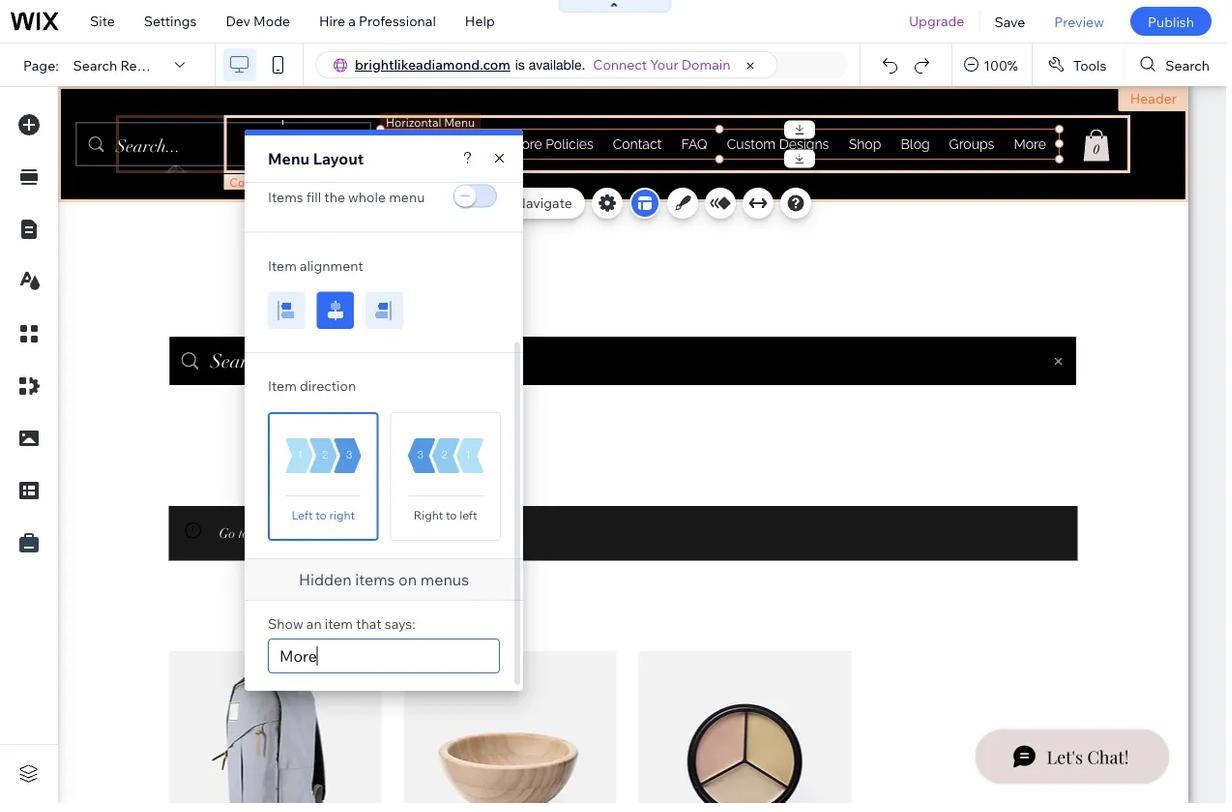 Task type: vqa. For each thing, say whether or not it's contained in the screenshot.
the leftmost to
yes



Task type: describe. For each thing, give the bounding box(es) containing it.
header
[[1131, 90, 1178, 107]]

item for item alignment
[[268, 257, 297, 274]]

show
[[268, 616, 304, 633]]

that
[[356, 616, 382, 633]]

hidden
[[299, 570, 352, 589]]

search for search
[[1166, 56, 1210, 73]]

item alignment
[[268, 257, 364, 274]]

is
[[515, 57, 525, 73]]

a
[[349, 13, 356, 30]]

publish button
[[1131, 7, 1212, 36]]

settings
[[144, 13, 197, 30]]

the
[[324, 188, 345, 205]]

search for search results
[[73, 56, 117, 73]]

results
[[120, 56, 167, 73]]

help
[[465, 13, 495, 30]]

manage
[[394, 194, 445, 211]]

direction
[[300, 378, 356, 394]]

professional
[[359, 13, 436, 30]]

right
[[414, 508, 443, 522]]

item for item direction
[[268, 378, 297, 394]]

left
[[460, 508, 478, 522]]

items
[[268, 188, 304, 205]]

site
[[90, 13, 115, 30]]

Type label here... text field
[[268, 639, 500, 674]]

left
[[292, 508, 313, 522]]

says:
[[385, 616, 416, 633]]

an
[[307, 616, 322, 633]]

item direction
[[268, 378, 356, 394]]

1 horizontal spatial menu
[[448, 194, 484, 211]]

hire
[[319, 13, 346, 30]]

available.
[[529, 57, 586, 73]]

publish
[[1148, 13, 1195, 30]]

dev
[[226, 13, 251, 30]]

right to left
[[414, 508, 478, 522]]

save
[[995, 13, 1026, 30]]

100% button
[[953, 44, 1032, 86]]

column
[[230, 175, 272, 189]]

item
[[325, 616, 353, 633]]

whole
[[348, 188, 386, 205]]

brightlikeadiamond.com
[[355, 56, 511, 73]]



Task type: locate. For each thing, give the bounding box(es) containing it.
right
[[329, 508, 355, 522]]

1 search from the left
[[73, 56, 117, 73]]

fill
[[307, 188, 321, 205]]

to
[[316, 508, 327, 522], [446, 508, 457, 522]]

layout
[[313, 149, 364, 168]]

1 vertical spatial menu
[[448, 194, 484, 211]]

2
[[275, 175, 281, 189]]

save button
[[981, 0, 1040, 43]]

100%
[[984, 56, 1019, 73]]

to for left
[[316, 508, 327, 522]]

dev mode
[[226, 13, 290, 30]]

2 item from the top
[[268, 378, 297, 394]]

search down "site" at the top of page
[[73, 56, 117, 73]]

menu layout
[[268, 149, 364, 168]]

0 vertical spatial menu
[[268, 149, 310, 168]]

0 vertical spatial item
[[268, 257, 297, 274]]

search button
[[1126, 44, 1228, 86]]

show an item that says:
[[268, 616, 416, 633]]

tools button
[[1033, 44, 1125, 86]]

menu right manage
[[448, 194, 484, 211]]

0 horizontal spatial to
[[316, 508, 327, 522]]

menu up "2"
[[268, 149, 310, 168]]

hire a professional
[[319, 13, 436, 30]]

item
[[268, 257, 297, 274], [268, 378, 297, 394]]

tools
[[1074, 56, 1107, 73]]

navigate
[[516, 194, 573, 211]]

left to right
[[292, 508, 355, 522]]

menu
[[268, 149, 310, 168], [448, 194, 484, 211]]

alignment
[[300, 257, 364, 274]]

0 horizontal spatial menu
[[268, 149, 310, 168]]

2 search from the left
[[1166, 56, 1210, 73]]

mode
[[254, 13, 290, 30]]

connect
[[593, 56, 647, 73]]

to right "left"
[[316, 508, 327, 522]]

2 to from the left
[[446, 508, 457, 522]]

domain
[[682, 56, 731, 73]]

upgrade
[[909, 13, 965, 30]]

1 vertical spatial item
[[268, 378, 297, 394]]

0 horizontal spatial search
[[73, 56, 117, 73]]

1 item from the top
[[268, 257, 297, 274]]

item left alignment
[[268, 257, 297, 274]]

column 2
[[230, 175, 281, 189]]

preview button
[[1040, 0, 1119, 43]]

search results
[[73, 56, 167, 73]]

menu
[[389, 188, 425, 205]]

preview
[[1055, 13, 1105, 30]]

search
[[73, 56, 117, 73], [1166, 56, 1210, 73]]

1 to from the left
[[316, 508, 327, 522]]

items
[[355, 570, 395, 589]]

switch
[[452, 183, 500, 211]]

is available. connect your domain
[[515, 56, 731, 73]]

hidden items on menus
[[299, 570, 469, 589]]

on
[[399, 570, 417, 589]]

1 horizontal spatial to
[[446, 508, 457, 522]]

your
[[651, 56, 679, 73]]

item left direction
[[268, 378, 297, 394]]

1 horizontal spatial search
[[1166, 56, 1210, 73]]

to left left
[[446, 508, 457, 522]]

to for right
[[446, 508, 457, 522]]

items fill the whole menu
[[268, 188, 425, 205]]

search inside "search" button
[[1166, 56, 1210, 73]]

search down publish
[[1166, 56, 1210, 73]]

manage menu
[[394, 194, 484, 211]]

menus
[[421, 570, 469, 589]]



